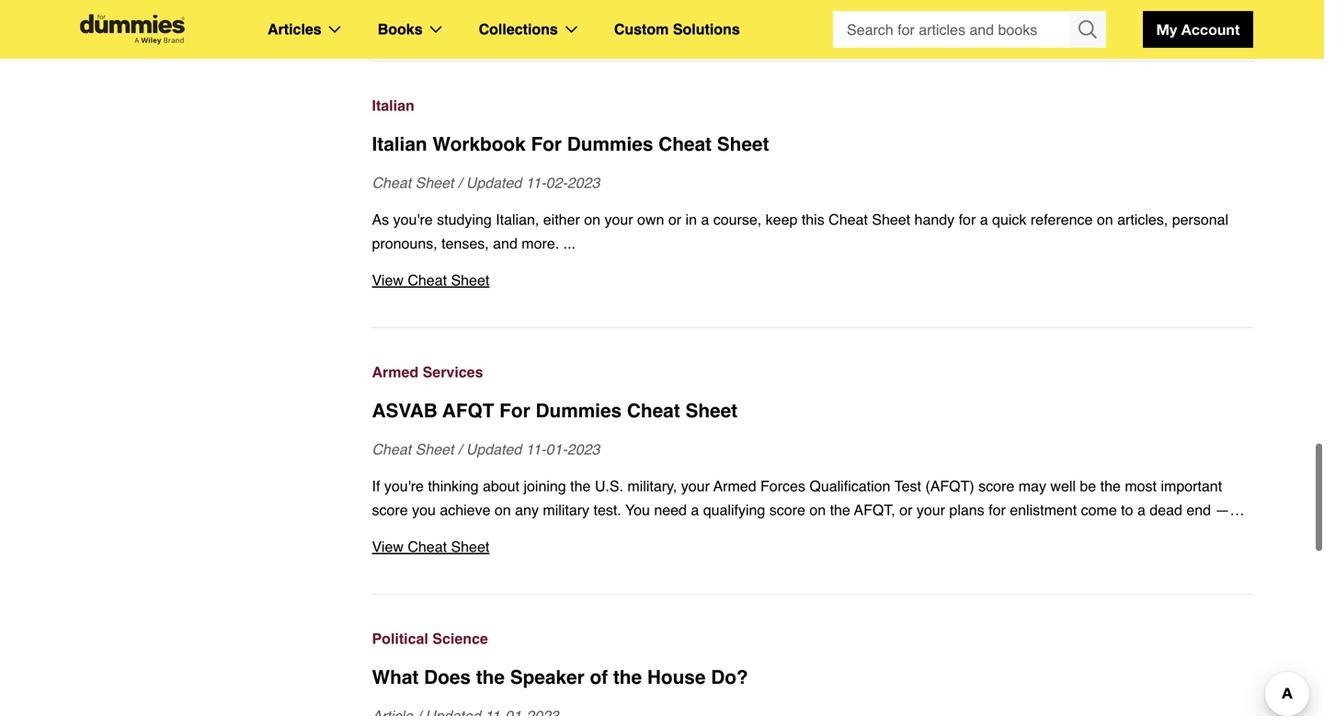 Task type: locate. For each thing, give the bounding box(es) containing it.
0 vertical spatial view cheat sheet link
[[372, 2, 1254, 26]]

2023 down asvab afqt for dummies cheat sheet
[[567, 441, 600, 458]]

for for afqt
[[500, 400, 531, 422]]

cheat
[[408, 5, 447, 22], [659, 133, 712, 155], [372, 174, 411, 191], [829, 211, 868, 228], [408, 272, 447, 289], [627, 400, 680, 422], [372, 441, 411, 458], [408, 539, 447, 556]]

political
[[372, 631, 429, 648]]

for
[[959, 211, 976, 228]]

2 11- from the top
[[526, 441, 546, 458]]

01-
[[546, 441, 567, 458]]

afqt
[[443, 400, 494, 422]]

2 2023 from the top
[[567, 441, 600, 458]]

0 vertical spatial updated
[[466, 174, 522, 191]]

view cheat sheet link for asvab afqt for dummies cheat sheet
[[372, 535, 1254, 559]]

2 vertical spatial view
[[372, 539, 404, 556]]

1 horizontal spatial for
[[531, 133, 562, 155]]

1 updated from the top
[[466, 174, 522, 191]]

1 vertical spatial italian
[[372, 133, 427, 155]]

the right does
[[476, 667, 505, 689]]

close this dialog image
[[1297, 642, 1316, 660]]

political science
[[372, 631, 488, 648]]

studying
[[437, 211, 492, 228]]

more.
[[522, 235, 560, 252]]

house
[[648, 667, 706, 689]]

Search for articles and books text field
[[834, 11, 1072, 48]]

2023 down italian workbook for dummies cheat sheet
[[567, 174, 600, 191]]

the right "of"
[[614, 667, 642, 689]]

updated
[[466, 174, 522, 191], [466, 441, 522, 458]]

0 horizontal spatial the
[[476, 667, 505, 689]]

logo image
[[71, 14, 194, 45]]

3 view cheat sheet from the top
[[372, 539, 490, 556]]

italian link
[[372, 94, 1254, 118]]

2 a from the left
[[980, 211, 989, 228]]

2 view cheat sheet from the top
[[372, 272, 490, 289]]

a right for
[[980, 211, 989, 228]]

0 vertical spatial view
[[372, 5, 404, 22]]

view cheat sheet for asvab
[[372, 539, 490, 556]]

updated for workbook
[[466, 174, 522, 191]]

1 vertical spatial dummies
[[536, 400, 622, 422]]

my account link
[[1144, 11, 1254, 48]]

02-
[[546, 174, 567, 191]]

1 vertical spatial view cheat sheet link
[[372, 268, 1254, 292]]

/
[[458, 174, 462, 191], [458, 441, 462, 458]]

updated for afqt
[[466, 441, 522, 458]]

for right afqt
[[500, 400, 531, 422]]

1 horizontal spatial on
[[1097, 211, 1114, 228]]

italian workbook for dummies cheat sheet link
[[372, 130, 1254, 158]]

11-
[[526, 174, 546, 191], [526, 441, 546, 458]]

on
[[584, 211, 601, 228], [1097, 211, 1114, 228]]

as you're studying italian, either on your own or in a course, keep this cheat sheet handy for a quick reference on articles, personal pronouns, tenses, and more.
[[372, 211, 1229, 252]]

science
[[433, 631, 488, 648]]

dummies up '02-'
[[567, 133, 654, 155]]

0 vertical spatial 2023
[[567, 174, 600, 191]]

2023 for afqt
[[567, 441, 600, 458]]

group
[[834, 11, 1107, 48]]

1 vertical spatial view
[[372, 272, 404, 289]]

a
[[701, 211, 710, 228], [980, 211, 989, 228]]

0 horizontal spatial for
[[500, 400, 531, 422]]

2 vertical spatial view cheat sheet
[[372, 539, 490, 556]]

2 updated from the top
[[466, 441, 522, 458]]

updated down the workbook
[[466, 174, 522, 191]]

open collections list image
[[566, 26, 578, 33]]

reference
[[1031, 211, 1093, 228]]

/ up "studying"
[[458, 174, 462, 191]]

italian up you're
[[372, 133, 427, 155]]

political science link
[[372, 627, 1254, 651]]

a right in
[[701, 211, 710, 228]]

0 vertical spatial dummies
[[567, 133, 654, 155]]

in
[[686, 211, 697, 228]]

view cheat sheet
[[372, 5, 490, 22], [372, 272, 490, 289], [372, 539, 490, 556]]

your
[[605, 211, 634, 228]]

2023
[[567, 174, 600, 191], [567, 441, 600, 458]]

1 vertical spatial 11-
[[526, 441, 546, 458]]

for up '02-'
[[531, 133, 562, 155]]

you're
[[393, 211, 433, 228]]

the
[[476, 667, 505, 689], [614, 667, 642, 689]]

1 / from the top
[[458, 174, 462, 191]]

1 vertical spatial updated
[[466, 441, 522, 458]]

italian down books
[[372, 97, 415, 114]]

1 2023 from the top
[[567, 174, 600, 191]]

1 horizontal spatial the
[[614, 667, 642, 689]]

11- down asvab afqt for dummies cheat sheet
[[526, 441, 546, 458]]

what does the speaker of the house do?
[[372, 667, 749, 689]]

view
[[372, 5, 404, 22], [372, 272, 404, 289], [372, 539, 404, 556]]

on left your at the top left
[[584, 211, 601, 228]]

custom solutions
[[614, 21, 740, 38]]

2 / from the top
[[458, 441, 462, 458]]

11- up italian,
[[526, 174, 546, 191]]

own
[[638, 211, 665, 228]]

0 horizontal spatial on
[[584, 211, 601, 228]]

cheat sheet / updated 11-02-2023
[[372, 174, 600, 191]]

personal
[[1173, 211, 1229, 228]]

course,
[[714, 211, 762, 228]]

this
[[802, 211, 825, 228]]

view cheat sheet link
[[372, 2, 1254, 26], [372, 268, 1254, 292], [372, 535, 1254, 559]]

11- for workbook
[[526, 174, 546, 191]]

/ down afqt
[[458, 441, 462, 458]]

3 view cheat sheet link from the top
[[372, 535, 1254, 559]]

2 vertical spatial view cheat sheet link
[[372, 535, 1254, 559]]

1 vertical spatial for
[[500, 400, 531, 422]]

do?
[[711, 667, 749, 689]]

articles,
[[1118, 211, 1169, 228]]

updated down afqt
[[466, 441, 522, 458]]

0 vertical spatial for
[[531, 133, 562, 155]]

11- for afqt
[[526, 441, 546, 458]]

1 italian from the top
[[372, 97, 415, 114]]

either
[[544, 211, 580, 228]]

on left the articles,
[[1097, 211, 1114, 228]]

dummies
[[567, 133, 654, 155], [536, 400, 622, 422]]

0 vertical spatial italian
[[372, 97, 415, 114]]

1 11- from the top
[[526, 174, 546, 191]]

asvab afqt for dummies cheat sheet
[[372, 400, 738, 422]]

keep
[[766, 211, 798, 228]]

dummies up 01-
[[536, 400, 622, 422]]

0 vertical spatial /
[[458, 174, 462, 191]]

pronouns,
[[372, 235, 438, 252]]

0 horizontal spatial a
[[701, 211, 710, 228]]

my account
[[1157, 21, 1241, 38]]

/ for afqt
[[458, 441, 462, 458]]

dummies for workbook
[[567, 133, 654, 155]]

0 vertical spatial 11-
[[526, 174, 546, 191]]

2 italian from the top
[[372, 133, 427, 155]]

0 vertical spatial view cheat sheet
[[372, 5, 490, 22]]

2023 for workbook
[[567, 174, 600, 191]]

for
[[531, 133, 562, 155], [500, 400, 531, 422]]

1 horizontal spatial a
[[980, 211, 989, 228]]

1 vertical spatial /
[[458, 441, 462, 458]]

2 view from the top
[[372, 272, 404, 289]]

italian,
[[496, 211, 539, 228]]

sheet
[[451, 5, 490, 22], [717, 133, 769, 155], [416, 174, 454, 191], [872, 211, 911, 228], [451, 272, 490, 289], [686, 400, 738, 422], [416, 441, 454, 458], [451, 539, 490, 556]]

1 vertical spatial 2023
[[567, 441, 600, 458]]

1 vertical spatial view cheat sheet
[[372, 272, 490, 289]]

2 view cheat sheet link from the top
[[372, 268, 1254, 292]]

italian for italian
[[372, 97, 415, 114]]

italian
[[372, 97, 415, 114], [372, 133, 427, 155]]

3 view from the top
[[372, 539, 404, 556]]

armed
[[372, 364, 419, 381]]



Task type: describe. For each thing, give the bounding box(es) containing it.
1 view cheat sheet from the top
[[372, 5, 490, 22]]

open book categories image
[[430, 26, 442, 33]]

1 the from the left
[[476, 667, 505, 689]]

solutions
[[673, 21, 740, 38]]

view cheat sheet for italian
[[372, 272, 490, 289]]

armed services link
[[372, 360, 1254, 384]]

my
[[1157, 21, 1178, 38]]

what
[[372, 667, 419, 689]]

2 the from the left
[[614, 667, 642, 689]]

italian workbook for dummies cheat sheet
[[372, 133, 769, 155]]

handy
[[915, 211, 955, 228]]

of
[[590, 667, 608, 689]]

asvab
[[372, 400, 438, 422]]

as
[[372, 211, 389, 228]]

account
[[1182, 21, 1241, 38]]

open article categories image
[[329, 26, 341, 33]]

collections
[[479, 21, 558, 38]]

custom solutions link
[[614, 17, 740, 41]]

services
[[423, 364, 483, 381]]

custom
[[614, 21, 669, 38]]

1 view from the top
[[372, 5, 404, 22]]

/ for workbook
[[458, 174, 462, 191]]

view for asvab afqt for dummies cheat sheet
[[372, 539, 404, 556]]

or
[[669, 211, 682, 228]]

for for workbook
[[531, 133, 562, 155]]

1 view cheat sheet link from the top
[[372, 2, 1254, 26]]

1 on from the left
[[584, 211, 601, 228]]

1 a from the left
[[701, 211, 710, 228]]

does
[[424, 667, 471, 689]]

sheet inside the as you're studying italian, either on your own or in a course, keep this cheat sheet handy for a quick reference on articles, personal pronouns, tenses, and more.
[[872, 211, 911, 228]]

and
[[493, 235, 518, 252]]

2 on from the left
[[1097, 211, 1114, 228]]

view for italian workbook for dummies cheat sheet
[[372, 272, 404, 289]]

view cheat sheet link for italian workbook for dummies cheat sheet
[[372, 268, 1254, 292]]

books
[[378, 21, 423, 38]]

italian for italian workbook for dummies cheat sheet
[[372, 133, 427, 155]]

tenses,
[[442, 235, 489, 252]]

quick
[[993, 211, 1027, 228]]

armed services
[[372, 364, 483, 381]]

what does the speaker of the house do? link
[[372, 664, 1254, 692]]

cheat sheet / updated 11-01-2023
[[372, 441, 600, 458]]

workbook
[[433, 133, 526, 155]]

articles
[[268, 21, 322, 38]]

dummies for afqt
[[536, 400, 622, 422]]

cheat inside the as you're studying italian, either on your own or in a course, keep this cheat sheet handy for a quick reference on articles, personal pronouns, tenses, and more.
[[829, 211, 868, 228]]

asvab afqt for dummies cheat sheet link
[[372, 397, 1254, 425]]

speaker
[[510, 667, 585, 689]]



Task type: vqa. For each thing, say whether or not it's contained in the screenshot.
1st 'OR' from the left
no



